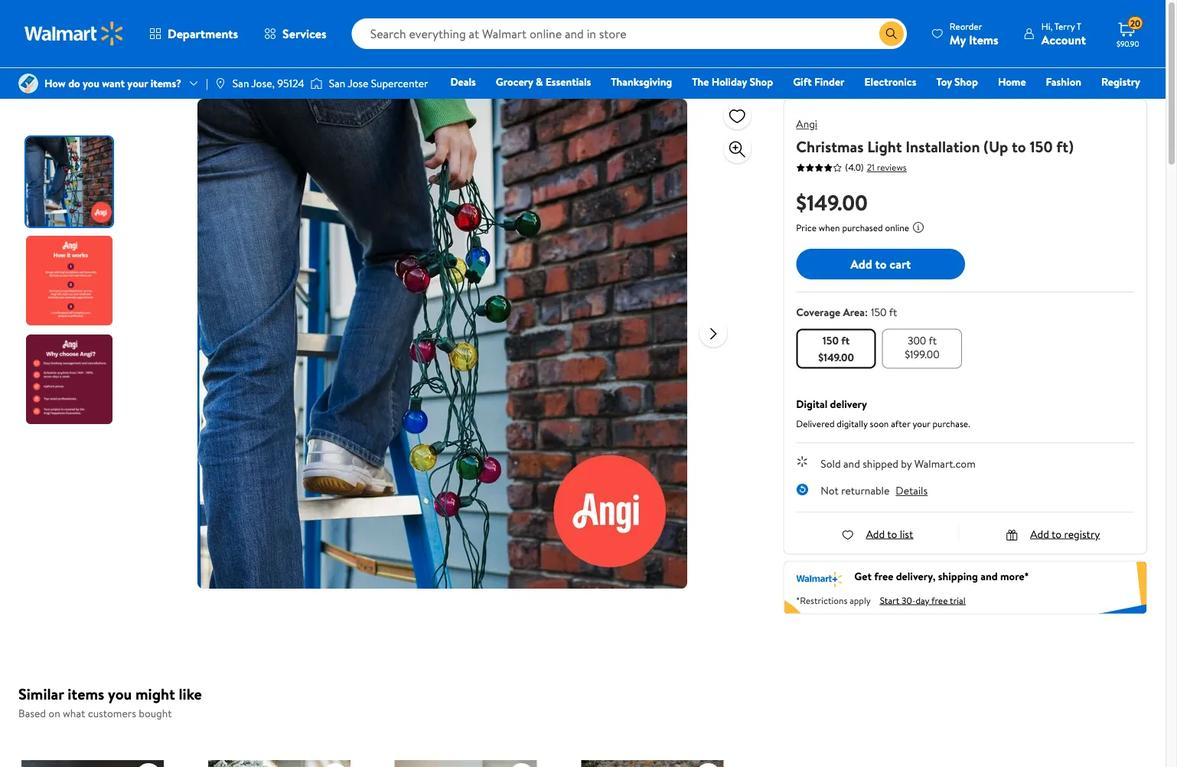 Task type: vqa. For each thing, say whether or not it's contained in the screenshot.
YOU related to want
yes



Task type: locate. For each thing, give the bounding box(es) containing it.
0 vertical spatial 150
[[1030, 135, 1053, 157]]

you up customers in the bottom of the page
[[108, 683, 132, 705]]

$149.00 up when
[[796, 187, 868, 217]]

ft right the :
[[889, 305, 897, 320]]

by
[[901, 456, 912, 471]]

to left list
[[887, 526, 898, 541]]

0 horizontal spatial ft
[[841, 333, 850, 348]]

$199.00
[[905, 346, 940, 361]]

2 horizontal spatial ft
[[929, 333, 937, 348]]

to for add to list
[[887, 526, 898, 541]]

you right do
[[83, 76, 99, 91]]

san left the jose
[[329, 76, 345, 91]]

 image for san jose, 95124
[[214, 77, 226, 90]]

30-
[[902, 594, 916, 607]]

christmas decor removal service (2 hours) image
[[395, 760, 537, 767]]

toy
[[937, 74, 952, 89]]

0 vertical spatial you
[[83, 76, 99, 91]]

95124
[[277, 76, 304, 91]]

*restrictions apply
[[796, 594, 871, 607]]

delivery,
[[896, 569, 936, 584]]

1 san from the left
[[233, 76, 249, 91]]

0 vertical spatial and
[[844, 456, 860, 471]]

 image
[[311, 76, 323, 91], [214, 77, 226, 90]]

zoom image modal image
[[728, 140, 747, 158]]

150
[[1030, 135, 1053, 157], [871, 305, 887, 320], [823, 333, 839, 348]]

toy shop link
[[930, 73, 985, 90]]

0 horizontal spatial your
[[127, 76, 148, 91]]

0 horizontal spatial san
[[233, 76, 249, 91]]

1 vertical spatial your
[[913, 417, 931, 430]]

to left cart
[[875, 256, 887, 272]]

to for add to cart
[[875, 256, 887, 272]]

similar items you might like based on what customers bought
[[18, 683, 202, 721]]

angi
[[796, 116, 818, 131]]

2 vertical spatial 150
[[823, 333, 839, 348]]

0 horizontal spatial free
[[874, 569, 894, 584]]

you for want
[[83, 76, 99, 91]]

san left jose,
[[233, 76, 249, 91]]

christmas light installation (up to 150 ft) - image 2 of 3 image
[[26, 236, 116, 325]]

1 horizontal spatial shop
[[955, 74, 978, 89]]

christmas light installation (up to 150 ft) image
[[198, 99, 688, 589]]

21 reviews link
[[864, 161, 907, 174]]

purchase.
[[933, 417, 970, 430]]

angi christmas light installation (up to 150 ft)
[[796, 116, 1074, 157]]

get free delivery, shipping and more* banner
[[783, 561, 1148, 614]]

to left registry
[[1052, 526, 1062, 541]]

21
[[867, 161, 875, 174]]

add left registry
[[1031, 526, 1049, 541]]

add inside button
[[851, 256, 872, 272]]

1 horizontal spatial your
[[913, 417, 931, 430]]

sold and shipped by walmart.com
[[821, 456, 976, 471]]

christmas
[[796, 135, 864, 157]]

shipped
[[863, 456, 899, 471]]

1 vertical spatial and
[[981, 569, 998, 584]]

digital
[[796, 396, 828, 411]]

150 ft $149.00
[[818, 333, 854, 364]]

150 left ft)
[[1030, 135, 1053, 157]]

ft inside 300 ft $199.00
[[929, 333, 937, 348]]

grocery & essentials
[[496, 74, 591, 89]]

2 horizontal spatial 150
[[1030, 135, 1053, 157]]

day
[[916, 594, 930, 607]]

coverage
[[796, 305, 841, 320]]

shipping
[[938, 569, 978, 584]]

1 vertical spatial $149.00
[[818, 349, 854, 364]]

$149.00 inside coverage area list
[[818, 349, 854, 364]]

0 horizontal spatial and
[[844, 456, 860, 471]]

similar
[[18, 683, 64, 705]]

1 horizontal spatial ft
[[889, 305, 897, 320]]

more*
[[1001, 569, 1029, 584]]

items
[[969, 31, 999, 48]]

cart
[[890, 256, 911, 272]]

shop right toy
[[955, 74, 978, 89]]

$149.00 down coverage area : 150 ft
[[818, 349, 854, 364]]

how do you want your items?
[[44, 76, 181, 91]]

add to list button
[[842, 526, 914, 541]]

and
[[844, 456, 860, 471], [981, 569, 998, 584]]

2 san from the left
[[329, 76, 345, 91]]

shop right holiday
[[750, 74, 773, 89]]

gift
[[793, 74, 812, 89]]

0 vertical spatial $149.00
[[796, 187, 868, 217]]

christmas decor help service (2 hours) image
[[208, 760, 350, 767]]

your right want in the top left of the page
[[127, 76, 148, 91]]

you for might
[[108, 683, 132, 705]]

free right day
[[932, 594, 948, 607]]

walmart image
[[24, 21, 124, 46]]

0 horizontal spatial you
[[83, 76, 99, 91]]

reviews
[[877, 161, 907, 174]]

legal information image
[[913, 221, 925, 233]]

price
[[796, 221, 817, 234]]

search icon image
[[886, 28, 898, 40]]

Walmart Site-Wide search field
[[352, 18, 907, 49]]

based
[[18, 706, 46, 721]]

bought
[[139, 706, 172, 721]]

free
[[874, 569, 894, 584], [932, 594, 948, 607]]

registry
[[1102, 74, 1141, 89]]

1 horizontal spatial free
[[932, 594, 948, 607]]

 image
[[18, 73, 38, 93]]

and left more*
[[981, 569, 998, 584]]

to right (up
[[1012, 135, 1026, 157]]

not
[[821, 483, 839, 498]]

start 30-day free trial
[[880, 594, 966, 607]]

fashion
[[1046, 74, 1082, 89]]

reorder my items
[[950, 20, 999, 48]]

|
[[206, 76, 208, 91]]

next media item image
[[704, 324, 723, 343]]

1 vertical spatial free
[[932, 594, 948, 607]]

 image right |
[[214, 77, 226, 90]]

thanksgiving
[[611, 74, 672, 89]]

add to favorites list, christmas light installation (up to 150 ft) image
[[728, 106, 747, 125]]

150 inside 150 ft $149.00
[[823, 333, 839, 348]]

free right get
[[874, 569, 894, 584]]

0 horizontal spatial  image
[[214, 77, 226, 90]]

ft down coverage area : 150 ft
[[841, 333, 850, 348]]

services
[[283, 25, 327, 42]]

how
[[44, 76, 66, 91]]

1 horizontal spatial you
[[108, 683, 132, 705]]

1 horizontal spatial  image
[[311, 76, 323, 91]]

mulch installation (3.5 hours) image
[[581, 760, 724, 767]]

you inside similar items you might like based on what customers bought
[[108, 683, 132, 705]]

0 horizontal spatial shop
[[750, 74, 773, 89]]

online
[[885, 221, 909, 234]]

items?
[[151, 76, 181, 91]]

supercenter
[[371, 76, 428, 91]]

one
[[1023, 96, 1046, 111]]

 image right '95124'
[[311, 76, 323, 91]]

walmart plus image
[[796, 569, 842, 587]]

san for san jose, 95124
[[233, 76, 249, 91]]

ft inside 150 ft $149.00
[[841, 333, 850, 348]]

san
[[233, 76, 249, 91], [329, 76, 345, 91]]

150 down coverage
[[823, 333, 839, 348]]

your right after
[[913, 417, 931, 430]]

customers
[[88, 706, 136, 721]]

services button
[[251, 15, 340, 52]]

ft right 300
[[929, 333, 937, 348]]

to inside button
[[875, 256, 887, 272]]

hi,
[[1042, 20, 1053, 33]]

:
[[865, 305, 868, 320]]

$90.90
[[1117, 38, 1139, 49]]

and right sold
[[844, 456, 860, 471]]

1 vertical spatial you
[[108, 683, 132, 705]]

1 horizontal spatial and
[[981, 569, 998, 584]]

add to registry button
[[1006, 526, 1100, 541]]

1 horizontal spatial san
[[329, 76, 345, 91]]

christmas light installation (up to 150 ft) - image 3 of 3 image
[[26, 335, 116, 424]]

details button
[[896, 483, 928, 498]]

might
[[136, 683, 175, 705]]

san jose supercenter
[[329, 76, 428, 91]]

deals
[[450, 74, 476, 89]]

gift finder link
[[786, 73, 852, 90]]

add left list
[[866, 526, 885, 541]]

add down purchased
[[851, 256, 872, 272]]

ft
[[889, 305, 897, 320], [841, 333, 850, 348], [929, 333, 937, 348]]

150 right the :
[[871, 305, 887, 320]]

1 horizontal spatial 150
[[871, 305, 887, 320]]

deals link
[[444, 73, 483, 90]]

not returnable details
[[821, 483, 928, 498]]

0 vertical spatial your
[[127, 76, 148, 91]]

add to cart button
[[796, 249, 965, 279]]

electronics link
[[858, 73, 924, 90]]

shop
[[750, 74, 773, 89], [955, 74, 978, 89]]

0 horizontal spatial 150
[[823, 333, 839, 348]]

installation
[[906, 135, 980, 157]]



Task type: describe. For each thing, give the bounding box(es) containing it.
ft for 300 ft $199.00
[[929, 333, 937, 348]]

jose
[[348, 76, 368, 91]]

finder
[[814, 74, 845, 89]]

departments button
[[136, 15, 251, 52]]

add for add to cart
[[851, 256, 872, 272]]

add for add to registry
[[1031, 526, 1049, 541]]

300 ft $199.00
[[905, 333, 940, 361]]

add to list
[[866, 526, 914, 541]]

grocery
[[496, 74, 533, 89]]

get free delivery, shipping and more*
[[855, 569, 1029, 584]]

home link
[[991, 73, 1033, 90]]

walmart.com
[[915, 456, 976, 471]]

like
[[179, 683, 202, 705]]

coverage area list
[[793, 326, 1138, 372]]

holiday
[[712, 74, 747, 89]]

registry link
[[1095, 73, 1148, 90]]

300
[[908, 333, 927, 348]]

returnable
[[841, 483, 890, 498]]

start
[[880, 594, 900, 607]]

on
[[48, 706, 60, 721]]

ft)
[[1057, 135, 1074, 157]]

t
[[1077, 20, 1082, 33]]

&
[[536, 74, 543, 89]]

jose,
[[251, 76, 275, 91]]

delivery
[[830, 396, 867, 411]]

 image for san jose supercenter
[[311, 76, 323, 91]]

and inside banner
[[981, 569, 998, 584]]

the holiday shop
[[692, 74, 773, 89]]

reorder
[[950, 20, 982, 33]]

2 shop from the left
[[955, 74, 978, 89]]

0 vertical spatial free
[[874, 569, 894, 584]]

apply
[[850, 594, 871, 607]]

details
[[896, 483, 928, 498]]

grocery & essentials link
[[489, 73, 598, 90]]

1 vertical spatial 150
[[871, 305, 887, 320]]

what
[[63, 706, 85, 721]]

registry
[[1064, 526, 1100, 541]]

light
[[868, 135, 902, 157]]

1 shop from the left
[[750, 74, 773, 89]]

san for san jose supercenter
[[329, 76, 345, 91]]

digitally
[[837, 417, 868, 430]]

sold
[[821, 456, 841, 471]]

fashion link
[[1039, 73, 1089, 90]]

(up
[[984, 135, 1008, 157]]

the
[[692, 74, 709, 89]]

when
[[819, 221, 840, 234]]

home
[[998, 74, 1026, 89]]

do
[[68, 76, 80, 91]]

san jose, 95124
[[233, 76, 304, 91]]

(4.0)
[[845, 161, 864, 174]]

christmas light installation (up to 150 ft) - image 1 of 3 image
[[26, 137, 116, 227]]

get
[[855, 569, 872, 584]]

add for add to list
[[866, 526, 885, 541]]

150 inside angi christmas light installation (up to 150 ft)
[[1030, 135, 1053, 157]]

toy shop
[[937, 74, 978, 89]]

coverage area : 150 ft
[[796, 305, 897, 320]]

departments
[[168, 25, 238, 42]]

to for add to registry
[[1052, 526, 1062, 541]]

gift finder
[[793, 74, 845, 89]]

Search search field
[[352, 18, 907, 49]]

after
[[891, 417, 911, 430]]

add to cart
[[851, 256, 911, 272]]

add to registry
[[1031, 526, 1100, 541]]

registry one debit
[[1023, 74, 1141, 111]]

my
[[950, 31, 966, 48]]

area
[[843, 305, 865, 320]]

digital delivery delivered digitally soon after your purchase.
[[796, 396, 970, 430]]

hi, terry t account
[[1042, 20, 1086, 48]]

thanksgiving link
[[604, 73, 679, 90]]

essentials
[[546, 74, 591, 89]]

to inside angi christmas light installation (up to 150 ft)
[[1012, 135, 1026, 157]]

terry
[[1055, 20, 1075, 33]]

the holiday shop link
[[685, 73, 780, 90]]

delivered
[[796, 417, 835, 430]]

your inside digital delivery delivered digitally soon after your purchase.
[[913, 417, 931, 430]]

20
[[1130, 17, 1141, 30]]

walmart+ link
[[1088, 95, 1148, 111]]

ft for 150 ft $149.00
[[841, 333, 850, 348]]

debit
[[1049, 96, 1075, 111]]

purchased
[[842, 221, 883, 234]]

items
[[68, 683, 104, 705]]

trial
[[950, 594, 966, 607]]

christmas light removal (up to 150 ft) image
[[21, 760, 164, 767]]

soon
[[870, 417, 889, 430]]

list
[[900, 526, 914, 541]]

angi link
[[796, 116, 818, 131]]



